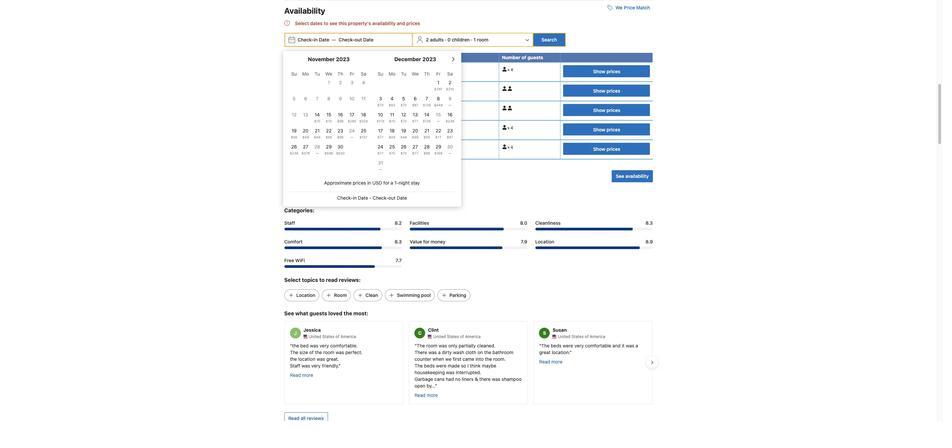 Task type: describe. For each thing, give the bounding box(es) containing it.
" the room was only partially cleaned. there was a dirty wash cloth on the bathroom counter when we first came into the room. the beds were made so i think maybe housekeeping was interrupted. garbage cans had no liners & there was shampoo open by...
[[415, 343, 522, 389]]

$49 for 20 november 2023 option
[[303, 135, 309, 139]]

— for 9
[[449, 103, 452, 107]]

1 horizontal spatial and
[[397, 20, 405, 26]]

liners
[[462, 377, 474, 383]]

show for deluxe queen room with two queen beds
[[593, 146, 606, 152]]

$238 for 16
[[446, 119, 454, 123]]

1 November 2023 checkbox
[[323, 79, 335, 94]]

1 horizontal spatial queen
[[325, 73, 336, 78]]

— for 31
[[379, 168, 382, 172]]

1 horizontal spatial for
[[423, 239, 430, 245]]

2 horizontal spatial or
[[341, 66, 346, 71]]

think
[[470, 364, 481, 369]]

read
[[326, 278, 338, 284]]

15 for 15 $70
[[326, 112, 331, 118]]

16 for 16 $238
[[448, 112, 453, 118]]

18 for 18 $49
[[390, 128, 395, 134]]

7 for 7 $126
[[426, 96, 428, 102]]

25 $70
[[389, 144, 395, 156]]

sofa
[[327, 93, 335, 98]]

— for 30
[[449, 152, 452, 156]]

states for partially
[[447, 335, 459, 340]]

su for december
[[378, 71, 383, 77]]

$49 for the 21 november 2023 option
[[314, 135, 321, 139]]

3 November 2023 checkbox
[[346, 79, 358, 94]]

19 for 19 $56
[[292, 128, 297, 134]]

december
[[395, 56, 421, 62]]

18 for 18 $329
[[361, 112, 366, 118]]

only
[[449, 343, 458, 349]]

2 horizontal spatial ·
[[471, 37, 473, 43]]

room inside " the room was only partially cleaned. there was a dirty wash cloth on the bathroom counter when we first came into the room. the beds were made so i think maybe housekeeping was interrupted. garbage cans had no liners & there was shampoo open by...
[[426, 343, 438, 349]]

of inside " the bed was very comfortable. the size of the room was perfect. the location was great. staff was very friendly.
[[309, 350, 314, 356]]

$329
[[359, 119, 368, 123]]

staff 8.2 meter
[[284, 228, 402, 231]]

strip view king room or queen room with two queen beds link
[[287, 66, 427, 71]]

in for -
[[353, 195, 357, 201]]

1 vertical spatial with
[[369, 124, 379, 130]]

united states of america for partially
[[434, 335, 481, 340]]

garbage
[[415, 377, 433, 383]]

check- up type on the left of page
[[298, 37, 314, 43]]

see what guests loved the most:
[[284, 311, 368, 317]]

$56 for 22
[[326, 135, 332, 139]]

2 vertical spatial beds
[[376, 143, 387, 149]]

2 horizontal spatial reviews
[[373, 191, 389, 196]]

3 December 2023 checkbox
[[375, 96, 386, 110]]

16 December 2023 checkbox
[[444, 112, 456, 126]]

6 for 6
[[304, 96, 307, 102]]

select for select dates to see this property's availability and prices
[[295, 20, 309, 26]]

$63
[[389, 103, 395, 107]]

18 $329
[[359, 112, 368, 123]]

19 December 2023 checkbox
[[398, 128, 410, 142]]

check- down approximate
[[337, 195, 353, 201]]

29 December 2023 checkbox
[[433, 144, 444, 159]]

swimming pool
[[397, 293, 431, 299]]

20 $49 for 20 december 2023 option
[[412, 128, 419, 139]]

was down the location
[[302, 364, 310, 369]]

19 $56
[[291, 128, 297, 139]]

of for the bed was very comfortable. the size of the room was perfect. the location was great. staff was very friendly.
[[336, 335, 340, 340]]

housekeeping
[[415, 370, 445, 376]]

mo for november
[[302, 71, 309, 77]]

22 December 2023 checkbox
[[433, 128, 444, 142]]

were inside " the beds were very comfortable and it was a great location.
[[563, 343, 573, 349]]

21 December 2023 checkbox
[[421, 128, 433, 142]]

united states of america image for clint
[[428, 335, 432, 339]]

1 vertical spatial and
[[315, 93, 323, 98]]

deluxe for deluxe king room or queen room with two queen beds
[[290, 124, 306, 130]]

see
[[330, 20, 337, 26]]

$70 for 26
[[401, 152, 407, 156]]

2 adults · 0 children · 1 room button
[[414, 34, 532, 46]]

came
[[463, 357, 474, 363]]

room up $598
[[323, 143, 336, 149]]

19 November 2023 checkbox
[[288, 128, 300, 142]]

great
[[539, 350, 551, 356]]

wash
[[453, 350, 464, 356]]

27 November 2023 checkbox
[[300, 144, 312, 159]]

facilities 8.0 meter
[[410, 228, 527, 231]]

a for " the beds were very comfortable and it was a great location.
[[636, 343, 638, 349]]

18 $49
[[389, 128, 396, 139]]

4 $63
[[389, 96, 395, 107]]

perfect.
[[345, 350, 363, 356]]

27 $378
[[302, 144, 310, 156]]

had
[[446, 377, 454, 383]]

15 $70
[[326, 112, 332, 123]]

" for " the room was only partially cleaned. there was a dirty wash cloth on the bathroom counter when we first came into the room. the beds were made so i think maybe housekeeping was interrupted. garbage cans had no liners & there was shampoo open by...
[[415, 343, 417, 349]]

3 × 4 from the top
[[507, 145, 513, 150]]

0 vertical spatial staff
[[284, 221, 295, 226]]

2 $210
[[446, 80, 454, 91]]

1 king from the top
[[290, 73, 298, 78]]

location.
[[552, 350, 570, 356]]

dates
[[310, 20, 323, 26]]

date down dates
[[319, 37, 329, 43]]

free
[[284, 258, 294, 264]]

bed inside " the bed was very comfortable. the size of the room was perfect. the location was great. staff was very friendly.
[[300, 343, 309, 349]]

fr for december 2023
[[436, 71, 441, 77]]

18 December 2023 checkbox
[[386, 128, 398, 142]]

partially
[[459, 343, 476, 349]]

the inside " the bed was very comfortable. the size of the room was perfect. the location was great. staff was very friendly.
[[290, 350, 298, 356]]

28 for 28 $98
[[424, 144, 430, 150]]

16 for 16 $98
[[338, 112, 343, 118]]

" for wash
[[435, 384, 437, 389]]

9 for 9 —
[[449, 96, 452, 102]]

deluxe king room or queen room with two queen beds link
[[287, 124, 419, 130]]

3 show from the top
[[593, 107, 606, 113]]

clean
[[366, 293, 378, 299]]

date left -
[[358, 195, 368, 201]]

27 for 27 $77
[[413, 144, 418, 150]]

2 inside button
[[426, 37, 429, 43]]

2 left 26 $238 at the left of the page
[[287, 151, 290, 156]]

was up "when"
[[429, 350, 437, 356]]

$126 for 14
[[423, 119, 431, 123]]

room down the 15 $70
[[319, 124, 332, 130]]

check-in date — check-out date
[[298, 37, 374, 43]]

the up there
[[417, 343, 425, 349]]

room down november 2023
[[327, 66, 340, 71]]

room inside " the bed was very comfortable. the size of the room was perfect. the location was great. staff was very friendly.
[[323, 350, 334, 356]]

united states of america for comfortable
[[558, 335, 606, 340]]

was down comfortable.
[[336, 350, 344, 356]]

1 down room type
[[287, 73, 289, 78]]

14 November 2023 checkbox
[[312, 112, 323, 126]]

30 —
[[447, 144, 453, 156]]

great.
[[326, 357, 339, 363]]

4 1 king bed from the top
[[287, 131, 306, 136]]

approximate prices in usd for a 1-night stay
[[324, 180, 420, 186]]

read more for " the beds were very comfortable and it was a great location.
[[539, 360, 563, 365]]

17 for 17 $77
[[378, 128, 383, 134]]

2 November 2023 checkbox
[[335, 79, 346, 94]]

9 December 2023 checkbox
[[444, 96, 456, 110]]

4 November 2023 checkbox
[[358, 79, 370, 94]]

of for the beds were very comfortable and it was a great location.
[[585, 335, 589, 340]]

— for 15
[[437, 119, 440, 123]]

15 November 2023 checkbox
[[323, 112, 335, 126]]

show prices for deluxe queen room with two queen beds
[[593, 146, 621, 152]]

c
[[418, 331, 422, 337]]

14 for 14 $70
[[315, 112, 320, 118]]

5 November 2023 checkbox
[[288, 96, 300, 110]]

$98 for 28
[[424, 152, 430, 156]]

21 November 2023 checkbox
[[312, 128, 323, 142]]

1 vertical spatial location
[[296, 293, 315, 299]]

united for jessica
[[309, 335, 321, 340]]

$70 for 5
[[401, 103, 407, 107]]

made
[[448, 364, 460, 369]]

date down property's
[[363, 37, 374, 43]]

clint
[[428, 328, 439, 333]]

united states of america image
[[303, 335, 308, 339]]

what
[[295, 311, 308, 317]]

room up strip
[[287, 55, 300, 60]]

24 $77
[[378, 144, 384, 156]]

availability
[[284, 6, 325, 15]]

read more for " the bed was very comfortable. the size of the room was perfect. the location was great. staff was very friendly.
[[290, 373, 313, 379]]

1 left '19 $56'
[[287, 131, 289, 136]]

11 December 2023 checkbox
[[386, 112, 398, 126]]

we for november 2023
[[326, 71, 332, 77]]

2 inside the 2 $210
[[449, 80, 452, 85]]

were inside " the room was only partially cleaned. there was a dirty wash cloth on the bathroom counter when we first came into the room. the beds were made so i think maybe housekeeping was interrupted. garbage cans had no liners & there was shampoo open by...
[[436, 364, 447, 369]]

loved
[[329, 311, 343, 317]]

when
[[433, 357, 444, 363]]

0 vertical spatial king
[[315, 66, 325, 71]]

0 vertical spatial a
[[391, 180, 393, 186]]

7 $126
[[423, 96, 431, 107]]

8.3 for cleanliness
[[646, 221, 653, 226]]

read more button for the bed was very comfortable. the size of the room was perfect. the location was great. staff was very friendly.
[[290, 373, 313, 379]]

bed down view
[[299, 73, 306, 78]]

$630
[[336, 152, 345, 156]]

1 left '2' option
[[328, 80, 330, 85]]

su for november
[[291, 71, 297, 77]]

10 $119
[[377, 112, 384, 123]]

1 vertical spatial 2 queen beds
[[287, 151, 313, 156]]

0 vertical spatial beds
[[415, 66, 427, 71]]

parking
[[450, 293, 466, 299]]

guest reviews element
[[284, 171, 609, 181]]

1 horizontal spatial all
[[367, 191, 372, 196]]

7 November 2023 checkbox
[[312, 96, 323, 110]]

0 vertical spatial 2 queen beds
[[321, 73, 347, 78]]

9 —
[[449, 96, 452, 107]]

out for check-in date — check-out date
[[355, 37, 362, 43]]

strip view king room or queen room with two queen beds
[[290, 66, 427, 71]]

12 $70
[[401, 112, 407, 123]]

0 horizontal spatial queen
[[291, 151, 302, 156]]

16 November 2023 checkbox
[[335, 112, 346, 126]]

deluxe for deluxe queen room with two queen beds
[[290, 143, 306, 149]]

8 for 8 $448
[[437, 96, 440, 102]]

21 $56
[[424, 128, 430, 139]]

america for cloth
[[465, 335, 481, 340]]

23 November 2023 checkbox
[[335, 128, 346, 142]]

availability inside region
[[372, 20, 396, 26]]

check- right -
[[373, 195, 389, 201]]

9 for 9
[[339, 96, 342, 102]]

2 inside option
[[339, 80, 342, 85]]

bed left 7 option
[[299, 93, 306, 98]]

4 king from the top
[[290, 131, 298, 136]]

8.0
[[520, 221, 527, 226]]

4 inside checkbox
[[362, 80, 365, 85]]

2 up the 1 checkbox
[[321, 73, 323, 78]]

1 vertical spatial two
[[381, 124, 390, 130]]

20 for 20 november 2023 option
[[303, 128, 309, 134]]

22 $77
[[436, 128, 442, 139]]

1 December 2023 checkbox
[[433, 79, 444, 94]]

$49 for "19 december 2023" option on the left top of the page
[[401, 135, 407, 139]]

s
[[543, 331, 546, 337]]

more for " the beds were very comfortable and it was a great location.
[[552, 360, 563, 365]]

2 December 2023 checkbox
[[444, 79, 456, 94]]

8.9
[[646, 239, 653, 245]]

1 vertical spatial beds
[[407, 124, 419, 130]]

19 $49
[[401, 128, 407, 139]]

28 —
[[315, 144, 320, 156]]

date down the 'night'
[[397, 195, 407, 201]]

money
[[431, 239, 446, 245]]

26 for 26 $238
[[291, 144, 297, 150]]

was right there
[[492, 377, 501, 383]]

30 December 2023 checkbox
[[444, 144, 456, 159]]

0 horizontal spatial ·
[[313, 190, 314, 196]]

november 2023
[[308, 56, 350, 62]]

america for perfect.
[[341, 335, 356, 340]]

rated good element
[[298, 190, 311, 196]]

3 1 king bed from the top
[[287, 112, 306, 117]]

there
[[415, 350, 427, 356]]

1 vertical spatial king
[[307, 124, 317, 130]]

read all reviews button
[[284, 413, 328, 422]]

24 —
[[349, 128, 355, 139]]

1 horizontal spatial 7.9
[[521, 239, 527, 245]]

2 king from the top
[[290, 93, 298, 98]]

6 November 2023 checkbox
[[300, 96, 312, 110]]

room down "read"
[[334, 293, 347, 299]]

united for clint
[[434, 335, 446, 340]]

was up dirty
[[439, 343, 447, 349]]

12 November 2023 checkbox
[[288, 112, 300, 126]]

28 for 28 —
[[315, 144, 320, 150]]

availability inside button
[[626, 174, 649, 179]]

read for " the beds were very comfortable and it was a great location.
[[539, 360, 550, 365]]

-
[[369, 195, 372, 201]]

see for see availability
[[616, 174, 624, 179]]

$70 for 14
[[314, 119, 320, 123]]

0 vertical spatial with
[[377, 66, 387, 71]]

1 vertical spatial in
[[367, 180, 371, 186]]

14,102
[[316, 190, 332, 196]]

susan
[[553, 328, 567, 333]]

i
[[468, 364, 469, 369]]

4 for strip view king room or queen room with two queen beds
[[511, 67, 513, 72]]

check- down this
[[339, 37, 355, 43]]

1 down 5 checkbox
[[287, 112, 289, 117]]

29 November 2023 checkbox
[[323, 144, 335, 159]]

8.2
[[395, 221, 402, 226]]

we price match
[[616, 5, 650, 10]]

night
[[399, 180, 410, 186]]

out for check-in date - check-out date
[[389, 195, 396, 201]]

" for was
[[339, 364, 341, 369]]

show for strip view king room or queen room with two queen beds
[[593, 69, 606, 74]]

good
[[298, 190, 311, 196]]

room type
[[287, 55, 313, 60]]

$49 for 18 december 2023 checkbox
[[389, 135, 396, 139]]

10 November 2023 checkbox
[[346, 96, 358, 110]]

22 November 2023 checkbox
[[323, 128, 335, 142]]

11 for 11
[[362, 96, 366, 102]]

read more button for the room was only partially cleaned. there was a dirty wash cloth on the bathroom counter when we first came into the room. the beds were made so i think maybe housekeeping was interrupted. garbage cans had no liners & there was shampoo open by...
[[415, 393, 438, 399]]

$280
[[348, 119, 356, 123]]

2 show prices from the top
[[593, 88, 621, 94]]

0 vertical spatial 7.9
[[286, 190, 293, 196]]

categories:
[[284, 208, 315, 214]]

" for " the beds were very comfortable and it was a great location.
[[539, 343, 542, 349]]

this
[[339, 20, 347, 26]]

beds up '2' option
[[337, 73, 347, 78]]

there
[[480, 377, 491, 383]]

was up friendly.
[[317, 357, 325, 363]]

we inside dropdown button
[[616, 5, 623, 10]]

1 horizontal spatial ·
[[445, 37, 447, 43]]

stay
[[411, 180, 420, 186]]

8 for 8
[[327, 96, 330, 102]]

— for 24
[[351, 135, 354, 139]]

30 $630
[[336, 144, 345, 156]]

search button
[[534, 34, 565, 46]]

$70 for 25
[[389, 152, 395, 156]]

23 December 2023 checkbox
[[444, 128, 456, 142]]

2 1 king bed from the top
[[287, 93, 306, 98]]

2 show from the top
[[593, 88, 606, 94]]

bed right '19 $56'
[[299, 131, 306, 136]]

5 for 5 $70
[[402, 96, 405, 102]]

select for select topics to read reviews:
[[284, 278, 301, 284]]

13 November 2023 checkbox
[[300, 112, 312, 126]]

6 $87
[[412, 96, 419, 107]]

26 $238
[[290, 144, 298, 156]]

$77 for 24
[[378, 152, 384, 156]]

was up had
[[446, 370, 455, 376]]

very down the location
[[312, 364, 321, 369]]



Task type: vqa. For each thing, say whether or not it's contained in the screenshot.
12 $70
yes



Task type: locate. For each thing, give the bounding box(es) containing it.
—
[[332, 37, 336, 43], [449, 103, 452, 107], [437, 119, 440, 123], [351, 135, 354, 139], [316, 152, 319, 156], [449, 152, 452, 156], [379, 168, 382, 172]]

open
[[415, 384, 426, 389]]

17 $77
[[378, 128, 384, 139]]

1 horizontal spatial reviews
[[333, 190, 352, 196]]

17 inside 17 $77
[[378, 128, 383, 134]]

— inside 31 —
[[379, 168, 382, 172]]

1 show prices from the top
[[593, 69, 621, 74]]

$77 inside '17 december 2023' option
[[378, 135, 384, 139]]

$98 for 23
[[337, 135, 344, 139]]

4 show prices from the top
[[593, 127, 621, 133]]

19 inside '19 $56'
[[292, 128, 297, 134]]

most:
[[354, 311, 368, 317]]

23 for 23 $87
[[447, 128, 453, 134]]

0 horizontal spatial were
[[436, 364, 447, 369]]

show
[[593, 69, 606, 74], [593, 88, 606, 94], [593, 107, 606, 113], [593, 127, 606, 133], [593, 146, 606, 152]]

to inside the select dates to see this property's availability and prices region
[[324, 20, 328, 26]]

7.9 down '8.0' at bottom right
[[521, 239, 527, 245]]

$98 left $280
[[337, 119, 344, 123]]

28 down 21 december 2023 checkbox
[[424, 144, 430, 150]]

a
[[391, 180, 393, 186], [636, 343, 638, 349], [438, 350, 441, 356]]

1 horizontal spatial 17
[[378, 128, 383, 134]]

2
[[426, 37, 429, 43], [321, 73, 323, 78], [339, 80, 342, 85], [449, 80, 452, 85], [287, 151, 290, 156]]

2 13 from the left
[[413, 112, 418, 118]]

0 horizontal spatial america
[[341, 335, 356, 340]]

26 December 2023 checkbox
[[398, 144, 410, 159]]

0 horizontal spatial 8
[[327, 96, 330, 102]]

21 for 21 $56
[[425, 128, 429, 134]]

10 for 10 $119
[[378, 112, 383, 118]]

2 adults · 0 children · 1 room
[[426, 37, 489, 43]]

17 November 2023 checkbox
[[346, 112, 358, 126]]

$56 inside 19 november 2023 option
[[291, 135, 297, 139]]

2 21 from the left
[[425, 128, 429, 134]]

19 inside 19 $49
[[401, 128, 406, 134]]

29 $598
[[325, 144, 333, 156]]

review categories element
[[284, 207, 315, 215]]

location 8.9 meter
[[536, 247, 653, 250]]

0 horizontal spatial united states of america
[[309, 335, 356, 340]]

15 for 15 —
[[436, 112, 441, 118]]

26 inside 26 $238
[[291, 144, 297, 150]]

scored 7.9 element
[[284, 188, 295, 199]]

1 united states of america from the left
[[309, 335, 356, 340]]

$87 inside 23 december 2023 checkbox
[[447, 135, 453, 139]]

0 horizontal spatial $238
[[290, 152, 298, 156]]

23 down 16 december 2023 option
[[447, 128, 453, 134]]

was up the location
[[310, 343, 318, 349]]

$87 inside "6 december 2023" option
[[412, 103, 419, 107]]

into
[[476, 357, 484, 363]]

3 for 3
[[351, 80, 354, 85]]

2 horizontal spatial and
[[613, 343, 621, 349]]

0 vertical spatial location
[[536, 239, 555, 245]]

2 14 from the left
[[424, 112, 430, 118]]

counter
[[415, 357, 431, 363]]

united down clint
[[434, 335, 446, 340]]

5 December 2023 checkbox
[[398, 96, 410, 110]]

1 vertical spatial out
[[389, 195, 396, 201]]

31 December 2023 checkbox
[[375, 160, 386, 175]]

26 November 2023 checkbox
[[288, 144, 300, 159]]

1 horizontal spatial 18
[[390, 128, 395, 134]]

0 vertical spatial guests
[[528, 55, 543, 60]]

2 sa from the left
[[447, 71, 453, 77]]

1 27 from the left
[[303, 144, 308, 150]]

$70 for 3
[[378, 103, 384, 107]]

united states of america up " the beds were very comfortable and it was a great location.
[[558, 335, 606, 340]]

0 horizontal spatial for
[[384, 180, 390, 186]]

1 vertical spatial to
[[319, 278, 325, 284]]

10 down 3 option
[[350, 96, 355, 102]]

2 vertical spatial or
[[333, 124, 338, 130]]

1 horizontal spatial tu
[[401, 71, 406, 77]]

2 27 from the left
[[413, 144, 418, 150]]

1 left 6 checkbox
[[287, 93, 289, 98]]

topics
[[302, 278, 318, 284]]

$119
[[377, 119, 384, 123]]

1 horizontal spatial 27
[[413, 144, 418, 150]]

— right 14 december 2023 'option'
[[437, 119, 440, 123]]

29 for 29 $168
[[436, 144, 441, 150]]

27 December 2023 checkbox
[[410, 144, 421, 159]]

1 30 from the left
[[338, 144, 343, 150]]

$56 for 21
[[424, 135, 430, 139]]

check-
[[298, 37, 314, 43], [339, 37, 355, 43], [337, 195, 353, 201], [373, 195, 389, 201]]

21 for 21 $49
[[315, 128, 320, 134]]

0 vertical spatial read all reviews
[[355, 191, 389, 196]]

15 December 2023 checkbox
[[433, 112, 444, 126]]

5 show from the top
[[593, 146, 606, 152]]

and inside " the beds were very comfortable and it was a great location.
[[613, 343, 621, 349]]

1 1 king bed from the top
[[287, 73, 306, 78]]

bed right sofa
[[336, 93, 343, 98]]

king left 6 checkbox
[[290, 93, 298, 98]]

we down "december 2023"
[[412, 71, 419, 77]]

23 down 16 november 2023 checkbox
[[338, 128, 343, 134]]

16 inside '16 $98'
[[338, 112, 343, 118]]

out down the select dates to see this property's availability and prices
[[355, 37, 362, 43]]

free wifi 7.7 meter
[[284, 266, 402, 268]]

2 16 from the left
[[448, 112, 453, 118]]

or right 22 $56
[[333, 124, 338, 130]]

29
[[326, 144, 332, 150], [436, 144, 441, 150]]

guests down search button
[[528, 55, 543, 60]]

28 November 2023 checkbox
[[312, 144, 323, 159]]

7 for 7
[[316, 96, 319, 102]]

guests for of
[[528, 55, 543, 60]]

3 america from the left
[[590, 335, 606, 340]]

0 vertical spatial 18
[[361, 112, 366, 118]]

very inside " the beds were very comfortable and it was a great location.
[[575, 343, 584, 349]]

in down dates
[[314, 37, 318, 43]]

1 14 from the left
[[315, 112, 320, 118]]

10 inside 10 $119
[[378, 112, 383, 118]]

1 horizontal spatial 7
[[426, 96, 428, 102]]

$126 left $448
[[423, 103, 431, 107]]

number
[[502, 55, 521, 60]]

1 horizontal spatial or
[[333, 124, 338, 130]]

$77 inside 24 december 2023 option
[[378, 152, 384, 156]]

6 right 5 $70
[[414, 96, 417, 102]]

$98 inside the 28 december 2023 checkbox
[[424, 152, 430, 156]]

$70 inside 26 december 2023 option
[[401, 152, 407, 156]]

the down counter
[[415, 364, 423, 369]]

1 deluxe from the top
[[290, 124, 306, 130]]

read more button for the beds were very comfortable and it was a great location.
[[539, 359, 563, 366]]

1 20 $49 from the left
[[303, 128, 309, 139]]

cleanliness 8.3 meter
[[536, 228, 653, 231]]

out down 1-
[[389, 195, 396, 201]]

1 right children
[[474, 37, 476, 43]]

19 down '12' option
[[292, 128, 297, 134]]

1 horizontal spatial "
[[435, 384, 437, 389]]

1 16 from the left
[[338, 112, 343, 118]]

15 inside the 15 $70
[[326, 112, 331, 118]]

1 horizontal spatial room
[[426, 343, 438, 349]]

30 November 2023 checkbox
[[335, 144, 346, 159]]

28 down the 21 november 2023 option
[[315, 144, 320, 150]]

beds inside " the beds were very comfortable and it was a great location.
[[551, 343, 562, 349]]

2 × 4 from the top
[[507, 126, 513, 131]]

2 29 from the left
[[436, 144, 441, 150]]

$70 inside 11 december 2023 option
[[389, 119, 395, 123]]

$49 inside 20 november 2023 option
[[303, 135, 309, 139]]

reviews:
[[339, 278, 361, 284]]

0 vertical spatial and
[[397, 20, 405, 26]]

20
[[303, 128, 309, 134], [413, 128, 418, 134]]

3 states from the left
[[572, 335, 584, 340]]

beds down "december 2023"
[[415, 66, 427, 71]]

27 for 27 $378
[[303, 144, 308, 150]]

1 vertical spatial 8.3
[[395, 239, 402, 245]]

2 × from the top
[[507, 126, 510, 131]]

30 for 30 $630
[[338, 144, 343, 150]]

queen
[[347, 66, 362, 71], [399, 66, 414, 71], [339, 124, 354, 130], [391, 124, 406, 130], [307, 143, 322, 149], [359, 143, 374, 149]]

2 12 from the left
[[401, 112, 406, 118]]

17 inside 17 $280
[[350, 112, 354, 118]]

7 right 6 $87
[[426, 96, 428, 102]]

0 horizontal spatial reviews
[[307, 416, 324, 422]]

on
[[478, 350, 483, 356]]

1 horizontal spatial 21
[[425, 128, 429, 134]]

beds inside " the room was only partially cleaned. there was a dirty wash cloth on the bathroom counter when we first came into the room. the beds were made so i think maybe housekeeping was interrupted. garbage cans had no liners & there was shampoo open by...
[[424, 364, 435, 369]]

2 $49 from the left
[[314, 135, 321, 139]]

2 $126 from the top
[[423, 119, 431, 123]]

23 inside 23 $87
[[447, 128, 453, 134]]

$126 inside the 7 december 2023 checkbox
[[423, 103, 431, 107]]

20 down 13 checkbox
[[303, 128, 309, 134]]

1 grid from the left
[[288, 67, 370, 159]]

14 December 2023 checkbox
[[421, 112, 433, 126]]

$70 inside 3 december 2023 option
[[378, 103, 384, 107]]

0 horizontal spatial 26
[[291, 144, 297, 150]]

17 December 2023 checkbox
[[375, 128, 386, 142]]

25 down 18 december 2023 checkbox
[[389, 144, 395, 150]]

20 December 2023 checkbox
[[410, 128, 421, 142]]

2 8 from the left
[[437, 96, 440, 102]]

$238 inside the 26 november 2023 option
[[290, 152, 298, 156]]

13 down 6 checkbox
[[303, 112, 308, 118]]

with up the 3 $70
[[377, 66, 387, 71]]

america up comfortable.
[[341, 335, 356, 340]]

beds up housekeeping
[[424, 364, 435, 369]]

value for money 7.9 meter
[[410, 247, 527, 250]]

1 left sofa
[[324, 93, 325, 98]]

1 vertical spatial "
[[339, 364, 341, 369]]

$49 inside "19 december 2023" option
[[401, 135, 407, 139]]

1 29 from the left
[[326, 144, 332, 150]]

staff inside " the bed was very comfortable. the size of the room was perfect. the location was great. staff was very friendly.
[[290, 364, 301, 369]]

united down the jessica
[[309, 335, 321, 340]]

1 vertical spatial queen
[[291, 151, 302, 156]]

6 December 2023 checkbox
[[410, 96, 421, 110]]

21 $49
[[314, 128, 321, 139]]

1 show from the top
[[593, 69, 606, 74]]

1 26 from the left
[[291, 144, 297, 150]]

show prices for deluxe king room or queen room with two queen beds
[[593, 127, 621, 133]]

read more
[[539, 360, 563, 365], [290, 373, 313, 379], [415, 393, 438, 399]]

bed down 6 checkbox
[[299, 112, 306, 117]]

$77 up "31"
[[378, 152, 384, 156]]

to for dates
[[324, 20, 328, 26]]

more down location.
[[552, 360, 563, 365]]

16 $98
[[337, 112, 344, 123]]

it
[[622, 343, 625, 349]]

very for comfortable
[[575, 343, 584, 349]]

value for money
[[410, 239, 446, 245]]

× 4 for beds
[[507, 126, 513, 131]]

1 vertical spatial ×
[[507, 126, 510, 131]]

select inside region
[[295, 20, 309, 26]]

12 for 12 $70
[[401, 112, 406, 118]]

" the beds were very comfortable and it was a great location.
[[539, 343, 638, 356]]

united states of america image
[[428, 335, 432, 339], [553, 335, 557, 339]]

$70 inside 25 december 2023 option
[[389, 152, 395, 156]]

24 for 24 $77
[[378, 144, 384, 150]]

2 horizontal spatial states
[[572, 335, 584, 340]]

check-in date - check-out date
[[337, 195, 407, 201]]

to for topics
[[319, 278, 325, 284]]

1 vertical spatial 10
[[378, 112, 383, 118]]

jessica
[[303, 328, 321, 333]]

$70 inside the 14 november 2023 option
[[314, 119, 320, 123]]

30 for 30 —
[[447, 144, 453, 150]]

0 horizontal spatial grid
[[288, 67, 370, 159]]

a inside " the room was only partially cleaned. there was a dirty wash cloth on the bathroom counter when we first came into the room. the beds were made so i think maybe housekeeping was interrupted. garbage cans had no liners & there was shampoo open by...
[[438, 350, 441, 356]]

1 vertical spatial guests
[[310, 311, 327, 317]]

type
[[301, 55, 313, 60]]

cleaned.
[[477, 343, 496, 349]]

1 horizontal spatial 2 queen beds
[[321, 73, 347, 78]]

room.
[[493, 357, 506, 363]]

7 inside 7 $126
[[426, 96, 428, 102]]

1 united states of america image from the left
[[428, 335, 432, 339]]

11 November 2023 checkbox
[[358, 96, 370, 110]]

$49 inside the 21 november 2023 option
[[314, 135, 321, 139]]

11 $70
[[389, 112, 395, 123]]

12 down 5 checkbox
[[292, 112, 297, 118]]

21 inside 21 $56
[[425, 128, 429, 134]]

$77 for 17
[[378, 135, 384, 139]]

3 king from the top
[[290, 112, 298, 117]]

1 22 from the left
[[326, 128, 332, 134]]

1 th from the left
[[338, 71, 343, 77]]

united states of america up the only
[[434, 335, 481, 340]]

2 vertical spatial "
[[435, 384, 437, 389]]

5 show prices from the top
[[593, 146, 621, 152]]

$98 for 16
[[337, 119, 344, 123]]

" the bed was very comfortable. the size of the room was perfect. the location was great. staff was very friendly.
[[290, 343, 363, 369]]

4 December 2023 checkbox
[[386, 96, 398, 110]]

1 horizontal spatial read all reviews
[[355, 191, 389, 196]]

24 inside checkbox
[[349, 128, 355, 134]]

1 horizontal spatial $238
[[446, 119, 454, 123]]

1 horizontal spatial 5
[[402, 96, 405, 102]]

2 america from the left
[[465, 335, 481, 340]]

25 $157
[[360, 128, 368, 139]]

22 $56
[[326, 128, 332, 139]]

2 " from the left
[[415, 343, 417, 349]]

20 $49 inside 20 december 2023 option
[[412, 128, 419, 139]]

25 December 2023 checkbox
[[386, 144, 398, 159]]

2 26 from the left
[[401, 144, 407, 150]]

$49 inside 20 december 2023 option
[[412, 135, 419, 139]]

2 united states of america from the left
[[434, 335, 481, 340]]

14
[[315, 112, 320, 118], [424, 112, 430, 118]]

america up comfortable
[[590, 335, 606, 340]]

1 horizontal spatial in
[[353, 195, 357, 201]]

13 for 13 $77
[[413, 112, 418, 118]]

we for december 2023
[[412, 71, 419, 77]]

mo down the december at the left top of the page
[[389, 71, 396, 77]]

$56
[[291, 135, 297, 139], [326, 135, 332, 139], [424, 135, 430, 139]]

mo for december
[[389, 71, 396, 77]]

13 inside 13 $77
[[413, 112, 418, 118]]

more for " the room was only partially cleaned. there was a dirty wash cloth on the bathroom counter when we first came into the room. the beds were made so i think maybe housekeeping was interrupted. garbage cans had no liners & there was shampoo open by...
[[427, 393, 438, 399]]

2 mo from the left
[[389, 71, 396, 77]]

2 28 from the left
[[424, 144, 430, 150]]

22 for 22 $77
[[436, 128, 441, 134]]

$49 inside 18 december 2023 checkbox
[[389, 135, 396, 139]]

14 inside the 14 $126
[[424, 112, 430, 118]]

12 December 2023 checkbox
[[398, 112, 410, 126]]

"
[[290, 343, 292, 349], [415, 343, 417, 349], [539, 343, 542, 349]]

29 inside 29 $168
[[436, 144, 441, 150]]

2 vertical spatial with
[[337, 143, 347, 149]]

1 sa from the left
[[361, 71, 366, 77]]

11 for 11 $70
[[390, 112, 394, 118]]

18 inside 18 $329
[[361, 112, 366, 118]]

2 su from the left
[[378, 71, 383, 77]]

$77 for 13
[[412, 119, 418, 123]]

20 $49 for 20 november 2023 option
[[303, 128, 309, 139]]

2 th from the left
[[424, 71, 430, 77]]

0 vertical spatial in
[[314, 37, 318, 43]]

1 sofa bed
[[324, 93, 343, 98]]

$77 inside 22 december 2023 option
[[436, 135, 442, 139]]

6 for 6 $87
[[414, 96, 417, 102]]

0 vertical spatial 25
[[361, 128, 367, 134]]

2 23 from the left
[[447, 128, 453, 134]]

· right the rated good element
[[313, 190, 314, 196]]

$70 inside 12 december 2023 "option"
[[401, 119, 407, 123]]

7.9
[[286, 190, 293, 196], [521, 239, 527, 245]]

2 horizontal spatial "
[[539, 343, 542, 349]]

reviews inside button
[[307, 416, 324, 422]]

bathroom
[[493, 350, 514, 356]]

2 states from the left
[[447, 335, 459, 340]]

location
[[298, 357, 315, 363]]

the left size
[[290, 350, 298, 356]]

1 $297
[[434, 80, 443, 91]]

12 for 12
[[292, 112, 297, 118]]

read all reviews
[[355, 191, 389, 196], [288, 416, 324, 422]]

grid for december
[[375, 67, 456, 175]]

were
[[563, 343, 573, 349], [436, 364, 447, 369]]

very left comfortable
[[575, 343, 584, 349]]

1 vertical spatial read more button
[[290, 373, 313, 379]]

states for comfortable.
[[322, 335, 335, 340]]

28 December 2023 checkbox
[[421, 144, 433, 159]]

$87 for 6
[[412, 103, 419, 107]]

fr up 3 option
[[350, 71, 354, 77]]

pool
[[421, 293, 431, 299]]

all inside button
[[301, 416, 306, 422]]

sa up 4 checkbox
[[361, 71, 366, 77]]

— inside 28 —
[[316, 152, 319, 156]]

4 show from the top
[[593, 127, 606, 133]]

20 down 13 december 2023 checkbox
[[413, 128, 418, 134]]

2 30 from the left
[[447, 144, 453, 150]]

beds down 13 $77
[[407, 124, 419, 130]]

1 vertical spatial $238
[[290, 152, 298, 156]]

or down november 2023
[[341, 66, 346, 71]]

1 horizontal spatial 9
[[449, 96, 452, 102]]

1 $49 from the left
[[303, 135, 309, 139]]

9 inside checkbox
[[339, 96, 342, 102]]

29 inside 29 $598
[[326, 144, 332, 150]]

25 inside 25 $157
[[361, 128, 367, 134]]

24 December 2023 checkbox
[[375, 144, 386, 159]]

very
[[320, 343, 329, 349], [575, 343, 584, 349], [312, 364, 321, 369]]

$49 right "19 december 2023" option on the left top of the page
[[412, 135, 419, 139]]

23
[[338, 128, 343, 134], [447, 128, 453, 134]]

20 November 2023 checkbox
[[300, 128, 312, 142]]

two down "$119"
[[381, 124, 390, 130]]

1 inside 1 $297
[[438, 80, 440, 85]]

2 6 from the left
[[414, 96, 417, 102]]

25 for 25 $70
[[389, 144, 395, 150]]

22 inside 22 $56
[[326, 128, 332, 134]]

9 inside the 9 —
[[449, 96, 452, 102]]

$238 inside 16 december 2023 option
[[446, 119, 454, 123]]

18 November 2023 checkbox
[[358, 112, 370, 126]]

states
[[322, 335, 335, 340], [447, 335, 459, 340], [572, 335, 584, 340]]

11 down 4 checkbox
[[362, 96, 366, 102]]

in left usd at the left top of the page
[[367, 180, 371, 186]]

1 horizontal spatial see
[[616, 174, 624, 179]]

1 mo from the left
[[302, 71, 309, 77]]

read for " the bed was very comfortable. the size of the room was perfect. the location was great. staff was very friendly.
[[290, 373, 301, 379]]

united for susan
[[558, 335, 571, 340]]

search
[[542, 37, 557, 43]]

2 horizontal spatial united
[[558, 335, 571, 340]]

2023 for november 2023
[[336, 56, 350, 62]]

12 inside 12 $70
[[401, 112, 406, 118]]

0 horizontal spatial th
[[338, 71, 343, 77]]

free wifi
[[284, 258, 305, 264]]

comfortable.
[[330, 343, 358, 349]]

1 2023 from the left
[[336, 56, 350, 62]]

17 up $280
[[350, 112, 354, 118]]

3 inside the 3 $70
[[379, 96, 382, 102]]

1 × 4 from the top
[[507, 67, 513, 72]]

3 × from the top
[[507, 145, 510, 150]]

2023 up strip view king room or queen room with two queen beds link
[[336, 56, 350, 62]]

cleanliness
[[536, 221, 561, 226]]

$70 right the 14 november 2023 option
[[326, 119, 332, 123]]

$87 for 23
[[447, 135, 453, 139]]

1 vertical spatial deluxe
[[290, 143, 306, 149]]

30 inside "30 $630"
[[338, 144, 343, 150]]

bed up size
[[300, 343, 309, 349]]

1 horizontal spatial 13
[[413, 112, 418, 118]]

27 inside 27 $77
[[413, 144, 418, 150]]

2 fr from the left
[[436, 71, 441, 77]]

of for the room was only partially cleaned. there was a dirty wash cloth on the bathroom counter when we first came into the room. the beds were made so i think maybe housekeeping was interrupted. garbage cans had no liners & there was shampoo open by...
[[460, 335, 464, 340]]

united down 'susan'
[[558, 335, 571, 340]]

31
[[378, 160, 383, 166]]

prices inside the select dates to see this property's availability and prices region
[[407, 20, 420, 26]]

select dates to see this property's availability and prices region
[[284, 19, 653, 28]]

3 $56 from the left
[[424, 135, 430, 139]]

3 " from the left
[[539, 343, 542, 349]]

see inside button
[[616, 174, 624, 179]]

$49 right 20 november 2023 option
[[314, 135, 321, 139]]

0 horizontal spatial su
[[291, 71, 297, 77]]

0 horizontal spatial and
[[315, 93, 323, 98]]

1 horizontal spatial 19
[[401, 128, 406, 134]]

guests for what
[[310, 311, 327, 317]]

1 horizontal spatial states
[[447, 335, 459, 340]]

$378
[[302, 152, 310, 156]]

0 horizontal spatial 30
[[338, 144, 343, 150]]

1 vertical spatial 17
[[378, 128, 383, 134]]

11 inside the 11 $70
[[390, 112, 394, 118]]

1 vertical spatial all
[[301, 416, 306, 422]]

king
[[290, 73, 298, 78], [290, 93, 298, 98], [290, 112, 298, 117], [290, 131, 298, 136]]

13 down "6 december 2023" option
[[413, 112, 418, 118]]

2 vertical spatial two
[[349, 143, 358, 149]]

8 November 2023 checkbox
[[323, 96, 335, 110]]

1 7 from the left
[[316, 96, 319, 102]]

deluxe
[[290, 124, 306, 130], [290, 143, 306, 149]]

19 down 12 december 2023 "option"
[[401, 128, 406, 134]]

3 for 3 $70
[[379, 96, 382, 102]]

1 horizontal spatial guests
[[528, 55, 543, 60]]

0 vertical spatial two
[[389, 66, 398, 71]]

6 inside 6 $87
[[414, 96, 417, 102]]

$70 left 15 november 2023 "option"
[[314, 119, 320, 123]]

25 November 2023 checkbox
[[358, 128, 370, 142]]

$70 inside 15 november 2023 "option"
[[326, 119, 332, 123]]

1 19 from the left
[[292, 128, 297, 134]]

read more button down the by...
[[415, 393, 438, 399]]

fr up 1 $297
[[436, 71, 441, 77]]

3 show prices from the top
[[593, 107, 621, 113]]

1 horizontal spatial out
[[389, 195, 396, 201]]

2 deluxe from the top
[[290, 143, 306, 149]]

5 right 4 $63
[[402, 96, 405, 102]]

4 $49 from the left
[[401, 135, 407, 139]]

29 up $168
[[436, 144, 441, 150]]

facilities
[[410, 221, 429, 226]]

see
[[616, 174, 624, 179], [284, 311, 294, 317]]

17 for 17 $280
[[350, 112, 354, 118]]

1 vertical spatial read all reviews
[[288, 416, 324, 422]]

0 horizontal spatial 17
[[350, 112, 354, 118]]

room inside button
[[477, 37, 489, 43]]

1 horizontal spatial "
[[415, 343, 417, 349]]

grid
[[288, 67, 370, 159], [375, 67, 456, 175]]

4 inside 4 $63
[[391, 96, 394, 102]]

$98 inside "23 november 2023" option
[[337, 135, 344, 139]]

tu for november
[[315, 71, 320, 77]]

25 inside 25 $70
[[389, 144, 395, 150]]

with
[[377, 66, 387, 71], [369, 124, 379, 130], [337, 143, 347, 149]]

1-
[[395, 180, 399, 186]]

1 horizontal spatial we
[[412, 71, 419, 77]]

1 fr from the left
[[350, 71, 354, 77]]

22 inside '22 $77'
[[436, 128, 441, 134]]

1 inside button
[[474, 37, 476, 43]]

27 inside 27 $378
[[303, 144, 308, 150]]

18 inside "18 $49"
[[390, 128, 395, 134]]

in left -
[[353, 195, 357, 201]]

1 12 from the left
[[292, 112, 297, 118]]

7.7
[[396, 258, 402, 264]]

2 vertical spatial read more button
[[415, 393, 438, 399]]

5 inside 5 $70
[[402, 96, 405, 102]]

2 9 from the left
[[449, 96, 452, 102]]

10 December 2023 checkbox
[[375, 112, 386, 126]]

0 vertical spatial 8.3
[[646, 221, 653, 226]]

1 horizontal spatial 11
[[390, 112, 394, 118]]

1 20 from the left
[[303, 128, 309, 134]]

8 December 2023 checkbox
[[433, 96, 444, 110]]

read more button down the location
[[290, 373, 313, 379]]

$238 right 15 december 2023 option
[[446, 119, 454, 123]]

beds down '17 december 2023' option
[[376, 143, 387, 149]]

4 for deluxe queen room with two queen beds
[[511, 145, 513, 150]]

room down $329
[[355, 124, 368, 130]]

19
[[292, 128, 297, 134], [401, 128, 406, 134]]

26 for 26 $70
[[401, 144, 407, 150]]

2 22 from the left
[[436, 128, 441, 134]]

7 December 2023 checkbox
[[421, 96, 433, 110]]

1 horizontal spatial th
[[424, 71, 430, 77]]

2 vertical spatial × 4
[[507, 145, 513, 150]]

0 horizontal spatial 25
[[361, 128, 367, 134]]

$70 for 15
[[326, 119, 332, 123]]

2 tu from the left
[[401, 71, 406, 77]]

$98 up "deluxe queen room with two queen beds"
[[337, 135, 344, 139]]

beds left 28 —
[[303, 151, 313, 156]]

2 united states of america image from the left
[[553, 335, 557, 339]]

guests
[[528, 55, 543, 60], [310, 311, 327, 317]]

9 November 2023 checkbox
[[335, 96, 346, 110]]

13 December 2023 checkbox
[[410, 112, 421, 126]]

1 horizontal spatial a
[[438, 350, 441, 356]]

show prices
[[593, 69, 621, 74], [593, 88, 621, 94], [593, 107, 621, 113], [593, 127, 621, 133], [593, 146, 621, 152]]

states for comfortable
[[572, 335, 584, 340]]

1 vertical spatial read more
[[290, 373, 313, 379]]

2 vertical spatial read more
[[415, 393, 438, 399]]

1 5 from the left
[[293, 96, 296, 102]]

the inside " the beds were very comfortable and it was a great location.
[[542, 343, 550, 349]]

dirty
[[442, 350, 452, 356]]

0 horizontal spatial or
[[316, 73, 320, 78]]

0 horizontal spatial read all reviews
[[288, 416, 324, 422]]

2023
[[336, 56, 350, 62], [423, 56, 436, 62]]

1 15 from the left
[[326, 112, 331, 118]]

first
[[453, 357, 461, 363]]

beds
[[415, 66, 427, 71], [407, 124, 419, 130], [376, 143, 387, 149]]

united states of america image for susan
[[553, 335, 557, 339]]

14 for 14 $126
[[424, 112, 430, 118]]

0 horizontal spatial 7
[[316, 96, 319, 102]]

$70 inside 5 december 2023 checkbox
[[401, 103, 407, 107]]

10 for 10
[[350, 96, 355, 102]]

read for " the room was only partially cleaned. there was a dirty wash cloth on the bathroom counter when we first came into the room. the beds were made so i think maybe housekeeping was interrupted. garbage cans had no liners & there was shampoo open by...
[[415, 393, 426, 399]]

comfort
[[284, 239, 303, 245]]

3 $49 from the left
[[389, 135, 396, 139]]

× for beds
[[507, 126, 510, 131]]

states up comfortable.
[[322, 335, 335, 340]]

2 5 from the left
[[402, 96, 405, 102]]

30 inside checkbox
[[447, 144, 453, 150]]

1 su from the left
[[291, 71, 297, 77]]

2 2023 from the left
[[423, 56, 436, 62]]

14 $70
[[314, 112, 320, 123]]

1 horizontal spatial availability
[[626, 174, 649, 179]]

" inside " the beds were very comfortable and it was a great location.
[[539, 343, 542, 349]]

comfort 8.3 meter
[[284, 247, 402, 250]]

11 inside checkbox
[[362, 96, 366, 102]]

we
[[446, 357, 452, 363]]

sa for december 2023
[[447, 71, 453, 77]]

3 united from the left
[[558, 335, 571, 340]]

2 united from the left
[[434, 335, 446, 340]]

24 November 2023 checkbox
[[346, 128, 358, 142]]

$70 for 12
[[401, 119, 407, 123]]

— down deluxe king room or queen room with two queen beds link
[[351, 135, 354, 139]]

read all reviews inside read all reviews button
[[288, 416, 324, 422]]

15 down $448
[[436, 112, 441, 118]]

10 up "$119"
[[378, 112, 383, 118]]

8 up $448
[[437, 96, 440, 102]]

2 15 from the left
[[436, 112, 441, 118]]

25
[[361, 128, 367, 134], [389, 144, 395, 150]]

" inside " the room was only partially cleaned. there was a dirty wash cloth on the bathroom counter when we first came into the room. the beds were made so i think maybe housekeeping was interrupted. garbage cans had no liners & there was shampoo open by...
[[415, 343, 417, 349]]

1 horizontal spatial united states of america
[[434, 335, 481, 340]]

$49 right '17 december 2023' option
[[389, 135, 396, 139]]

was inside " the beds were very comfortable and it was a great location.
[[626, 343, 635, 349]]

1 13 from the left
[[303, 112, 308, 118]]

1 horizontal spatial 6
[[414, 96, 417, 102]]

0 vertical spatial deluxe
[[290, 124, 306, 130]]

1 vertical spatial 25
[[389, 144, 395, 150]]

date
[[319, 37, 329, 43], [363, 37, 374, 43], [358, 195, 368, 201], [397, 195, 407, 201]]

0 horizontal spatial all
[[301, 416, 306, 422]]

more for " the bed was very comfortable. the size of the room was perfect. the location was great. staff was very friendly.
[[302, 373, 313, 379]]

2 20 $49 from the left
[[412, 128, 419, 139]]

10 inside option
[[350, 96, 355, 102]]

6 inside checkbox
[[304, 96, 307, 102]]

7 inside option
[[316, 96, 319, 102]]

2 $56 from the left
[[326, 135, 332, 139]]

0 horizontal spatial 22
[[326, 128, 332, 134]]

1 king bed down '12' option
[[287, 131, 306, 136]]

0 horizontal spatial united
[[309, 335, 321, 340]]

25 for 25 $157
[[361, 128, 367, 134]]

$77 right 21 december 2023 checkbox
[[436, 135, 442, 139]]

king down 5 checkbox
[[290, 112, 298, 117]]

— down see
[[332, 37, 336, 43]]

select topics to read reviews:
[[284, 278, 361, 284]]

1 horizontal spatial 2023
[[423, 56, 436, 62]]

$77 inside 27 december 2023 checkbox
[[412, 152, 418, 156]]

— for 28
[[316, 152, 319, 156]]

17
[[350, 112, 354, 118], [378, 128, 383, 134]]

tu for december
[[401, 71, 406, 77]]

30 up $630
[[338, 144, 343, 150]]

$238 for 26
[[290, 152, 298, 156]]

2 7 from the left
[[426, 96, 428, 102]]

2 grid from the left
[[375, 67, 456, 175]]

6 right 5 checkbox
[[304, 96, 307, 102]]

were up location.
[[563, 343, 573, 349]]

1 united from the left
[[309, 335, 321, 340]]

1 horizontal spatial 26
[[401, 144, 407, 150]]

24 for 24 —
[[349, 128, 355, 134]]

8 inside 8 $448
[[437, 96, 440, 102]]

of right 'number'
[[522, 55, 527, 60]]

0 horizontal spatial 6
[[304, 96, 307, 102]]

good · 14,102 reviews
[[298, 190, 352, 196]]

1 vertical spatial 3
[[379, 96, 382, 102]]

3 united states of america from the left
[[558, 335, 606, 340]]

1 9 from the left
[[339, 96, 342, 102]]

1 $126 from the top
[[423, 103, 431, 107]]

0 vertical spatial out
[[355, 37, 362, 43]]

&
[[475, 377, 478, 383]]

room
[[477, 37, 489, 43], [426, 343, 438, 349], [323, 350, 334, 356]]

1 states from the left
[[322, 335, 335, 340]]

see availability button
[[612, 171, 653, 183]]

16 inside 16 $238
[[448, 112, 453, 118]]

1 × from the top
[[507, 67, 510, 72]]

28 inside option
[[315, 144, 320, 150]]

room up 4 checkbox
[[363, 66, 376, 71]]

see for see what guests loved the most:
[[284, 311, 294, 317]]

0 vertical spatial were
[[563, 343, 573, 349]]

this is a carousel with rotating slides. it displays featured reviews of the property. use the next and previous buttons to navigate. region
[[279, 319, 658, 408]]

0 horizontal spatial $87
[[412, 103, 419, 107]]

1 $56 from the left
[[291, 135, 297, 139]]

0 vertical spatial 24
[[349, 128, 355, 134]]

1 8 from the left
[[327, 96, 330, 102]]

20 $49 inside 20 november 2023 option
[[303, 128, 309, 139]]

december 2023
[[395, 56, 436, 62]]

location down cleanliness
[[536, 239, 555, 245]]

$56 for 19
[[291, 135, 297, 139]]

deluxe queen room with two queen beds
[[290, 143, 387, 149]]

1 horizontal spatial united
[[434, 335, 446, 340]]



